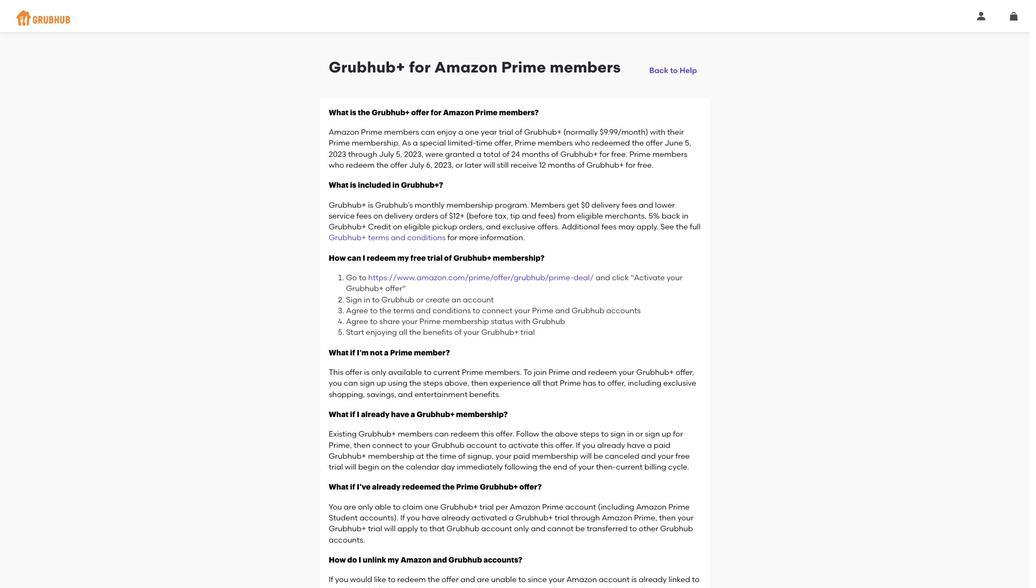 Task type: describe. For each thing, give the bounding box(es) containing it.
a inside existing grubhub+ members can redeem this offer. follow the above steps to sign in or sign up for prime, then connect to your grubhub account to activate this offer. if you already have a paid grubhub+ membership at the time of signup, your paid membership will be canceled and your free trial will begin on the calendar day immediately following the end of your then-current billing cycle.
[[647, 441, 652, 450]]

canceled
[[605, 452, 639, 461]]

grubhub right status
[[532, 317, 565, 327]]

membership up begin
[[368, 452, 414, 461]]

2 horizontal spatial fees
[[622, 201, 637, 210]]

(before
[[466, 212, 493, 221]]

back to help link
[[645, 58, 701, 77]]

account,
[[394, 587, 427, 589]]

1 horizontal spatial offer.
[[555, 441, 574, 450]]

other
[[639, 525, 658, 534]]

offer?
[[519, 484, 542, 491]]

1 horizontal spatial free.
[[637, 161, 654, 170]]

https://www.amazon.com/prime/offer/grubhub/prime-
[[368, 273, 574, 283]]

current inside existing grubhub+ members can redeem this offer. follow the above steps to sign in or sign up for prime, then connect to your grubhub account to activate this offer. if you already have a paid grubhub+ membership at the time of signup, your paid membership will be canceled and your free trial will begin on the calendar day immediately following the end of your then-current billing cycle.
[[616, 463, 643, 472]]

membership up end
[[532, 452, 578, 461]]

1 vertical spatial on
[[393, 223, 402, 232]]

already down savings,
[[361, 411, 390, 419]]

will inside you are only able to claim one grubhub+ trial per amazon prime account (including amazon prime student accounts). if you have already activated a grubhub+ trial through amazon prime, then your grubhub+ trial will apply to that grubhub account only and cannot be transferred to other grubhub accounts.
[[384, 525, 396, 534]]

of left 24
[[502, 150, 510, 159]]

grubhub up visit at the left of the page
[[448, 557, 482, 564]]

of up go to https://www.amazon.com/prime/offer/grubhub/prime-deal/
[[444, 254, 452, 262]]

get
[[567, 201, 579, 210]]

the up share
[[379, 306, 391, 316]]

$9.99/month)
[[600, 128, 648, 137]]

(normally
[[563, 128, 598, 137]]

i'm
[[357, 349, 369, 357]]

time inside amazon prime members can enjoy a one year trial of grubhub+ (normally $9.99/month) with their prime membership. as a special limited-time offer, prime members who redeemed the offer june 5, 2023 through july 5, 2023, were granted a total of 24 months of grubhub+ for free. prime members who redeem the offer july 6, 2023, or later will still receive 12 months of grubhub+ for free.
[[476, 139, 493, 148]]

prime up the benefits
[[420, 317, 441, 327]]

experience
[[490, 379, 530, 389]]

the left the benefits
[[409, 328, 421, 338]]

prime down $9.99/month)
[[629, 150, 651, 159]]

0 horizontal spatial free.
[[611, 150, 628, 159]]

0 horizontal spatial 5,
[[396, 150, 402, 159]]

can inside if you would like to redeem the offer and are unable to since your amazon account is already linked to another grubhub account, you can visit
[[444, 587, 458, 589]]

grubhub's
[[375, 201, 413, 210]]

be inside existing grubhub+ members can redeem this offer. follow the above steps to sign in or sign up for prime, then connect to your grubhub account to activate this offer. if you already have a paid grubhub+ membership at the time of signup, your paid membership will be canceled and your free trial will begin on the calendar day immediately following the end of your then-current billing cycle.
[[594, 452, 603, 461]]

that inside this offer is only available to current prime members. to join prime and redeem your grubhub+ offer, you can sign up using the steps above, then experience all that prime has to offer, including exclusive shopping, savings, and entertainment benefits.
[[543, 379, 558, 389]]

of inside "sign in to grubhub or create an account agree to the terms and conditions to connect your prime and grubhub accounts agree to share your prime membership status with grubhub start enjoying all the benefits of your grubhub+ trial"
[[454, 328, 462, 338]]

0 horizontal spatial who
[[329, 161, 344, 170]]

following
[[505, 463, 538, 472]]

tip
[[510, 212, 520, 221]]

prime down the and click "activate your grubhub+ offer"
[[532, 306, 553, 316]]

if for i
[[350, 411, 355, 419]]

prime left has
[[560, 379, 581, 389]]

membership.
[[352, 139, 400, 148]]

up inside existing grubhub+ members can redeem this offer. follow the above steps to sign in or sign up for prime, then connect to your grubhub account to activate this offer. if you already have a paid grubhub+ membership at the time of signup, your paid membership will be canceled and your free trial will begin on the calendar day immediately following the end of your then-current billing cycle.
[[662, 430, 671, 439]]

1 horizontal spatial 2023,
[[434, 161, 454, 170]]

member?
[[414, 349, 450, 357]]

1 horizontal spatial july
[[409, 161, 424, 170]]

your right share
[[402, 317, 418, 327]]

grubhub+ inside this offer is only available to current prime members. to join prime and redeem your grubhub+ offer, you can sign up using the steps above, then experience all that prime has to offer, including exclusive shopping, savings, and entertainment benefits.
[[636, 368, 674, 378]]

and click "activate your grubhub+ offer"
[[346, 273, 683, 294]]

is for the
[[350, 109, 356, 116]]

fees)
[[538, 212, 556, 221]]

included
[[358, 182, 391, 189]]

amazon inside if you would like to redeem the offer and are unable to since your amazon account is already linked to another grubhub account, you can visit
[[567, 576, 597, 585]]

if for i'm
[[350, 349, 355, 357]]

prime down cycle.
[[668, 503, 690, 512]]

what if i've already redeemed the prime grubhub+ offer?
[[329, 484, 542, 491]]

accounts
[[606, 306, 641, 316]]

your inside this offer is only available to current prime members. to join prime and redeem your grubhub+ offer, you can sign up using the steps above, then experience all that prime has to offer, including exclusive shopping, savings, and entertainment benefits.
[[619, 368, 635, 378]]

0 horizontal spatial this
[[481, 430, 494, 439]]

of down members?
[[515, 128, 522, 137]]

are inside if you would like to redeem the offer and are unable to since your amazon account is already linked to another grubhub account, you can visit
[[477, 576, 489, 585]]

already inside you are only able to claim one grubhub+ trial per amazon prime account (including amazon prime student accounts). if you have already activated a grubhub+ trial through amazon prime, then your grubhub+ trial will apply to that grubhub account only and cannot be transferred to other grubhub accounts.
[[442, 514, 470, 523]]

your down the and click "activate your grubhub+ offer"
[[514, 306, 530, 316]]

to
[[524, 368, 532, 378]]

orders
[[415, 212, 438, 221]]

can up go
[[347, 254, 361, 262]]

0 horizontal spatial redeemed
[[402, 484, 441, 491]]

0 vertical spatial who
[[575, 139, 590, 148]]

amazon inside amazon prime members can enjoy a one year trial of grubhub+ (normally $9.99/month) with their prime membership. as a special limited-time offer, prime members who redeemed the offer june 5, 2023 through july 5, 2023, were granted a total of 24 months of grubhub+ for free. prime members who redeem the offer july 6, 2023, or later will still receive 12 months of grubhub+ for free.
[[329, 128, 359, 137]]

offer left 'june'
[[646, 139, 663, 148]]

1 agree from the top
[[346, 306, 368, 316]]

0 vertical spatial have
[[391, 411, 409, 419]]

benefits.
[[469, 390, 501, 400]]

the left calendar
[[392, 463, 404, 472]]

only inside this offer is only available to current prime members. to join prime and redeem your grubhub+ offer, you can sign up using the steps above, then experience all that prime has to offer, including exclusive shopping, savings, and entertainment benefits.
[[371, 368, 386, 378]]

prime up 2023
[[329, 139, 350, 148]]

enjoying
[[366, 328, 397, 338]]

conditions inside "grubhub+ is grubhub's monthly membership program. members get $0 delivery fees and lower service fees on delivery orders of $12+ (before tax, tip and fees) from eligible merchants, 5% back in grubhub+ credit on eligible pickup orders, and exclusive offers. additional fees may apply. see the full grubhub+ terms and conditions for more information."
[[407, 234, 446, 243]]

in inside "sign in to grubhub or create an account agree to the terms and conditions to connect your prime and grubhub accounts agree to share your prime membership status with grubhub start enjoying all the benefits of your grubhub+ trial"
[[364, 295, 370, 305]]

membership inside "sign in to grubhub or create an account agree to the terms and conditions to connect your prime and grubhub accounts agree to share your prime membership status with grubhub start enjoying all the benefits of your grubhub+ trial"
[[443, 317, 489, 327]]

since
[[528, 576, 547, 585]]

(including
[[598, 503, 634, 512]]

back
[[662, 212, 680, 221]]

grubhub+ inside "sign in to grubhub or create an account agree to the terms and conditions to connect your prime and grubhub accounts agree to share your prime membership status with grubhub start enjoying all the benefits of your grubhub+ trial"
[[481, 328, 519, 338]]

unable
[[491, 576, 517, 585]]

current inside this offer is only available to current prime members. to join prime and redeem your grubhub+ offer, you can sign up using the steps above, then experience all that prime has to offer, including exclusive shopping, savings, and entertainment benefits.
[[433, 368, 460, 378]]

offer down as
[[390, 161, 407, 170]]

2 horizontal spatial sign
[[645, 430, 660, 439]]

prime up members?
[[501, 58, 546, 76]]

connect inside "sign in to grubhub or create an account agree to the terms and conditions to connect your prime and grubhub accounts agree to share your prime membership status with grubhub start enjoying all the benefits of your grubhub+ trial"
[[482, 306, 513, 316]]

immediately
[[457, 463, 503, 472]]

orders,
[[459, 223, 484, 232]]

grubhub right other at the right bottom
[[660, 525, 693, 534]]

grubhub down offer"
[[381, 295, 414, 305]]

a right as
[[413, 139, 418, 148]]

end
[[553, 463, 567, 472]]

prime, inside existing grubhub+ members can redeem this offer. follow the above steps to sign in or sign up for prime, then connect to your grubhub account to activate this offer. if you already have a paid grubhub+ membership at the time of signup, your paid membership will be canceled and your free trial will begin on the calendar day immediately following the end of your then-current billing cycle.
[[329, 441, 352, 450]]

5%
[[649, 212, 660, 221]]

can inside existing grubhub+ members can redeem this offer. follow the above steps to sign in or sign up for prime, then connect to your grubhub account to activate this offer. if you already have a paid grubhub+ membership at the time of signup, your paid membership will be canceled and your free trial will begin on the calendar day immediately following the end of your then-current billing cycle.
[[435, 430, 449, 439]]

i for do
[[359, 557, 361, 564]]

or inside "sign in to grubhub or create an account agree to the terms and conditions to connect your prime and grubhub accounts agree to share your prime membership status with grubhub start enjoying all the benefits of your grubhub+ trial"
[[416, 295, 424, 305]]

activated
[[471, 514, 507, 523]]

grubhub down activated
[[447, 525, 479, 534]]

for inside existing grubhub+ members can redeem this offer. follow the above steps to sign in or sign up for prime, then connect to your grubhub account to activate this offer. if you already have a paid grubhub+ membership at the time of signup, your paid membership will be canceled and your free trial will begin on the calendar day immediately following the end of your then-current billing cycle.
[[673, 430, 683, 439]]

redeem down grubhub+ terms and conditions link on the top
[[367, 254, 396, 262]]

information.
[[480, 234, 525, 243]]

the inside if you would like to redeem the offer and are unable to since your amazon account is already linked to another grubhub account, you can visit
[[428, 576, 440, 585]]

trial inside existing grubhub+ members can redeem this offer. follow the above steps to sign in or sign up for prime, then connect to your grubhub account to activate this offer. if you already have a paid grubhub+ membership at the time of signup, your paid membership will be canceled and your free trial will begin on the calendar day immediately following the end of your then-current billing cycle.
[[329, 463, 343, 472]]

with inside "sign in to grubhub or create an account agree to the terms and conditions to connect your prime and grubhub accounts agree to share your prime membership status with grubhub start enjoying all the benefits of your grubhub+ trial"
[[515, 317, 530, 327]]

still
[[497, 161, 509, 170]]

savings,
[[367, 390, 396, 400]]

a up limited-
[[458, 128, 463, 137]]

go to https://www.amazon.com/prime/offer/grubhub/prime-deal/
[[346, 273, 594, 283]]

0 horizontal spatial fees
[[356, 212, 372, 221]]

grubhub+ terms and conditions link
[[329, 234, 446, 243]]

0 vertical spatial 5,
[[685, 139, 691, 148]]

is for included
[[350, 182, 356, 189]]

grubhub+ for amazon prime members
[[329, 58, 621, 76]]

begin
[[358, 463, 379, 472]]

$0
[[581, 201, 590, 210]]

accounts).
[[360, 514, 399, 523]]

the up 'what is included in grubhub+?' on the left top of page
[[376, 161, 388, 170]]

using
[[388, 379, 407, 389]]

has
[[583, 379, 596, 389]]

0 horizontal spatial july
[[379, 150, 394, 159]]

of right end
[[569, 463, 576, 472]]

like
[[374, 576, 386, 585]]

if inside existing grubhub+ members can redeem this offer. follow the above steps to sign in or sign up for prime, then connect to your grubhub account to activate this offer. if you already have a paid grubhub+ membership at the time of signup, your paid membership will be canceled and your free trial will begin on the calendar day immediately following the end of your then-current billing cycle.
[[576, 441, 580, 450]]

transferred
[[587, 525, 628, 534]]

entertainment
[[415, 390, 467, 400]]

the down $9.99/month)
[[632, 139, 644, 148]]

1 vertical spatial months
[[548, 161, 576, 170]]

signup,
[[467, 452, 494, 461]]

account down activated
[[481, 525, 512, 534]]

per
[[496, 503, 508, 512]]

1 vertical spatial delivery
[[385, 212, 413, 221]]

prime up cannot
[[542, 503, 563, 512]]

accounts.
[[329, 536, 365, 545]]

trial down pickup in the left top of the page
[[427, 254, 443, 262]]

june
[[665, 139, 683, 148]]

0 vertical spatial eligible
[[577, 212, 603, 221]]

and inside existing grubhub+ members can redeem this offer. follow the above steps to sign in or sign up for prime, then connect to your grubhub account to activate this offer. if you already have a paid grubhub+ membership at the time of signup, your paid membership will be canceled and your free trial will begin on the calendar day immediately following the end of your then-current billing cycle.
[[641, 452, 656, 461]]

benefits
[[423, 328, 453, 338]]

with inside amazon prime members can enjoy a one year trial of grubhub+ (normally $9.99/month) with their prime membership. as a special limited-time offer, prime members who redeemed the offer june 5, 2023 through july 5, 2023, were granted a total of 24 months of grubhub+ for free. prime members who redeem the offer july 6, 2023, or later will still receive 12 months of grubhub+ for free.
[[650, 128, 665, 137]]

through inside you are only able to claim one grubhub+ trial per amazon prime account (including amazon prime student accounts). if you have already activated a grubhub+ trial through amazon prime, then your grubhub+ trial will apply to that grubhub account only and cannot be transferred to other grubhub accounts.
[[571, 514, 600, 523]]

will left canceled
[[580, 452, 592, 461]]

pickup
[[432, 223, 457, 232]]

grubhub+?
[[401, 182, 443, 189]]

if you would like to redeem the offer and are unable to since your amazon account is already linked to another grubhub account, you can visit
[[329, 576, 700, 589]]

trial inside "sign in to grubhub or create an account agree to the terms and conditions to connect your prime and grubhub accounts agree to share your prime membership status with grubhub start enjoying all the benefits of your grubhub+ trial"
[[521, 328, 535, 338]]

0 horizontal spatial 2023,
[[404, 150, 424, 159]]

of down (normally
[[577, 161, 585, 170]]

redeem inside if you would like to redeem the offer and are unable to since your amazon account is already linked to another grubhub account, you can visit
[[397, 576, 426, 585]]

my for amazon
[[388, 557, 399, 564]]

will inside amazon prime members can enjoy a one year trial of grubhub+ (normally $9.99/month) with their prime membership. as a special limited-time offer, prime members who redeemed the offer june 5, 2023 through july 5, 2023, were granted a total of 24 months of grubhub+ for free. prime members who redeem the offer july 6, 2023, or later will still receive 12 months of grubhub+ for free.
[[484, 161, 495, 170]]

including
[[628, 379, 661, 389]]

unlink
[[363, 557, 386, 564]]

and inside if you would like to redeem the offer and are unable to since your amazon account is already linked to another grubhub account, you can visit
[[460, 576, 475, 585]]

account inside existing grubhub+ members can redeem this offer. follow the above steps to sign in or sign up for prime, then connect to your grubhub account to activate this offer. if you already have a paid grubhub+ membership at the time of signup, your paid membership will be canceled and your free trial will begin on the calendar day immediately following the end of your then-current billing cycle.
[[466, 441, 497, 450]]

prime up "above,"
[[462, 368, 483, 378]]

offers.
[[537, 223, 560, 232]]

what for what if i already have a grubhub+ membership?
[[329, 411, 349, 419]]

calendar
[[406, 463, 439, 472]]

share
[[379, 317, 400, 327]]

redeem inside amazon prime members can enjoy a one year trial of grubhub+ (normally $9.99/month) with their prime membership. as a special limited-time offer, prime members who redeemed the offer june 5, 2023 through july 5, 2023, were granted a total of 24 months of grubhub+ for free. prime members who redeem the offer july 6, 2023, or later will still receive 12 months of grubhub+ for free.
[[346, 161, 375, 170]]

as
[[402, 139, 411, 148]]

in inside existing grubhub+ members can redeem this offer. follow the above steps to sign in or sign up for prime, then connect to your grubhub account to activate this offer. if you already have a paid grubhub+ membership at the time of signup, your paid membership will be canceled and your free trial will begin on the calendar day immediately following the end of your then-current billing cycle.
[[627, 430, 634, 439]]

click
[[612, 273, 629, 283]]

or inside existing grubhub+ members can redeem this offer. follow the above steps to sign in or sign up for prime, then connect to your grubhub account to activate this offer. if you already have a paid grubhub+ membership at the time of signup, your paid membership will be canceled and your free trial will begin on the calendar day immediately following the end of your then-current billing cycle.
[[636, 430, 643, 439]]

have inside you are only able to claim one grubhub+ trial per amazon prime account (including amazon prime student accounts). if you have already activated a grubhub+ trial through amazon prime, then your grubhub+ trial will apply to that grubhub account only and cannot be transferred to other grubhub accounts.
[[422, 514, 440, 523]]

offer up "special"
[[411, 109, 429, 116]]

year
[[481, 128, 497, 137]]

1 horizontal spatial fees
[[602, 223, 617, 232]]

full
[[690, 223, 701, 232]]

i've
[[357, 484, 371, 491]]

1 vertical spatial only
[[358, 503, 373, 512]]

trial up activated
[[480, 503, 494, 512]]

the right 'at'
[[426, 452, 438, 461]]

through inside amazon prime members can enjoy a one year trial of grubhub+ (normally $9.99/month) with their prime membership. as a special limited-time offer, prime members who redeemed the offer june 5, 2023 through july 5, 2023, were granted a total of 24 months of grubhub+ for free. prime members who redeem the offer july 6, 2023, or later will still receive 12 months of grubhub+ for free.
[[348, 150, 377, 159]]

activate
[[508, 441, 539, 450]]

1 horizontal spatial delivery
[[591, 201, 620, 210]]

can inside this offer is only available to current prime members. to join prime and redeem your grubhub+ offer, you can sign up using the steps above, then experience all that prime has to offer, including exclusive shopping, savings, and entertainment benefits.
[[344, 379, 358, 389]]

grubhub down deal/
[[572, 306, 605, 316]]

terms inside "sign in to grubhub or create an account agree to the terms and conditions to connect your prime and grubhub accounts agree to share your prime membership status with grubhub start enjoying all the benefits of your grubhub+ trial"
[[393, 306, 414, 316]]

will left begin
[[345, 463, 356, 472]]

the down the day at the bottom
[[442, 484, 455, 491]]

the inside this offer is only available to current prime members. to join prime and redeem your grubhub+ offer, you can sign up using the steps above, then experience all that prime has to offer, including exclusive shopping, savings, and entertainment benefits.
[[409, 379, 421, 389]]

24
[[511, 150, 520, 159]]

trial down the accounts).
[[368, 525, 382, 534]]

how do i unlink my amazon and grubhub accounts?
[[329, 557, 522, 564]]

granted
[[445, 150, 475, 159]]

connect inside existing grubhub+ members can redeem this offer. follow the above steps to sign in or sign up for prime, then connect to your grubhub account to activate this offer. if you already have a paid grubhub+ membership at the time of signup, your paid membership will be canceled and your free trial will begin on the calendar day immediately following the end of your then-current billing cycle.
[[372, 441, 403, 450]]

a inside you are only able to claim one grubhub+ trial per amazon prime account (including amazon prime student accounts). if you have already activated a grubhub+ trial through amazon prime, then your grubhub+ trial will apply to that grubhub account only and cannot be transferred to other grubhub accounts.
[[509, 514, 514, 523]]

account up cannot
[[565, 503, 596, 512]]

see
[[661, 223, 674, 232]]

up inside this offer is only available to current prime members. to join prime and redeem your grubhub+ offer, you can sign up using the steps above, then experience all that prime has to offer, including exclusive shopping, savings, and entertainment benefits.
[[376, 379, 386, 389]]

sign inside this offer is only available to current prime members. to join prime and redeem your grubhub+ offer, you can sign up using the steps above, then experience all that prime has to offer, including exclusive shopping, savings, and entertainment benefits.
[[360, 379, 375, 389]]

claim
[[402, 503, 423, 512]]

your up 'at'
[[414, 441, 430, 450]]

1 vertical spatial membership?
[[456, 411, 508, 419]]

what is included in grubhub+?
[[329, 182, 443, 189]]

the left end
[[539, 463, 551, 472]]

the up membership.
[[358, 109, 370, 116]]

apply.
[[637, 223, 659, 232]]

cycle.
[[668, 463, 689, 472]]

merchants,
[[605, 212, 647, 221]]

your left then-
[[578, 463, 594, 472]]

1 horizontal spatial offer,
[[607, 379, 626, 389]]

already inside existing grubhub+ members can redeem this offer. follow the above steps to sign in or sign up for prime, then connect to your grubhub account to activate this offer. if you already have a paid grubhub+ membership at the time of signup, your paid membership will be canceled and your free trial will begin on the calendar day immediately following the end of your then-current billing cycle.
[[597, 441, 625, 450]]



Task type: vqa. For each thing, say whether or not it's contained in the screenshot.
right the "3"
no



Task type: locate. For each thing, give the bounding box(es) containing it.
0 vertical spatial my
[[397, 254, 409, 262]]

what if i already have a grubhub+ membership?
[[329, 411, 508, 419]]

one up limited-
[[465, 128, 479, 137]]

with left their
[[650, 128, 665, 137]]

additional
[[562, 223, 600, 232]]

5 what from the top
[[329, 484, 349, 491]]

your inside if you would like to redeem the offer and are unable to since your amazon account is already linked to another grubhub account, you can visit
[[549, 576, 565, 585]]

1 vertical spatial how
[[329, 557, 346, 564]]

one inside amazon prime members can enjoy a one year trial of grubhub+ (normally $9.99/month) with their prime membership. as a special limited-time offer, prime members who redeemed the offer june 5, 2023 through july 5, 2023, were granted a total of 24 months of grubhub+ for free. prime members who redeem the offer july 6, 2023, or later will still receive 12 months of grubhub+ for free.
[[465, 128, 479, 137]]

limited-
[[448, 139, 476, 148]]

0 horizontal spatial connect
[[372, 441, 403, 450]]

or inside amazon prime members can enjoy a one year trial of grubhub+ (normally $9.99/month) with their prime membership. as a special limited-time offer, prime members who redeemed the offer june 5, 2023 through july 5, 2023, were granted a total of 24 months of grubhub+ for free. prime members who redeem the offer july 6, 2023, or later will still receive 12 months of grubhub+ for free.
[[455, 161, 463, 170]]

offer inside if you would like to redeem the offer and are unable to since your amazon account is already linked to another grubhub account, you can visit
[[442, 576, 459, 585]]

already up able at the bottom
[[372, 484, 401, 491]]

account inside "sign in to grubhub or create an account agree to the terms and conditions to connect your prime and grubhub accounts agree to share your prime membership status with grubhub start enjoying all the benefits of your grubhub+ trial"
[[463, 295, 494, 305]]

offer inside this offer is only available to current prime members. to join prime and redeem your grubhub+ offer, you can sign up using the steps above, then experience all that prime has to offer, including exclusive shopping, savings, and entertainment benefits.
[[345, 368, 362, 378]]

eligible down $0
[[577, 212, 603, 221]]

to
[[670, 66, 678, 75], [359, 273, 366, 283], [372, 295, 380, 305], [370, 306, 378, 316], [473, 306, 480, 316], [370, 317, 378, 327], [424, 368, 431, 378], [598, 379, 606, 389], [601, 430, 609, 439], [405, 441, 412, 450], [499, 441, 507, 450], [393, 503, 401, 512], [420, 525, 428, 534], [629, 525, 637, 534], [388, 576, 395, 585], [518, 576, 526, 585], [692, 576, 700, 585]]

a right not
[[384, 349, 389, 357]]

prime, up other at the right bottom
[[634, 514, 657, 523]]

only
[[371, 368, 386, 378], [358, 503, 373, 512], [514, 525, 529, 534]]

what for what is included in grubhub+?
[[329, 182, 349, 189]]

trial left begin
[[329, 463, 343, 472]]

2 vertical spatial only
[[514, 525, 529, 534]]

1 horizontal spatial have
[[422, 514, 440, 523]]

time inside existing grubhub+ members can redeem this offer. follow the above steps to sign in or sign up for prime, then connect to your grubhub account to activate this offer. if you already have a paid grubhub+ membership at the time of signup, your paid membership will be canceled and your free trial will begin on the calendar day immediately following the end of your then-current billing cycle.
[[440, 452, 456, 461]]

current
[[433, 368, 460, 378], [616, 463, 643, 472]]

membership inside "grubhub+ is grubhub's monthly membership program. members get $0 delivery fees and lower service fees on delivery orders of $12+ (before tax, tip and fees) from eligible merchants, 5% back in grubhub+ credit on eligible pickup orders, and exclusive offers. additional fees may apply. see the full grubhub+ terms and conditions for more information."
[[446, 201, 493, 210]]

prime up membership.
[[361, 128, 382, 137]]

a down entertainment
[[411, 411, 415, 419]]

a up billing
[[647, 441, 652, 450]]

how for how do i unlink my amazon and grubhub accounts?
[[329, 557, 346, 564]]

3 if from the top
[[350, 484, 355, 491]]

1 vertical spatial connect
[[372, 441, 403, 450]]

the left full
[[676, 223, 688, 232]]

who down 2023
[[329, 161, 344, 170]]

0 vertical spatial july
[[379, 150, 394, 159]]

0 horizontal spatial up
[[376, 379, 386, 389]]

if up the apply
[[400, 514, 405, 523]]

is down i'm
[[364, 368, 370, 378]]

0 horizontal spatial have
[[391, 411, 409, 419]]

0 vertical spatial if
[[576, 441, 580, 450]]

2 how from the top
[[329, 557, 346, 564]]

1 vertical spatial free
[[676, 452, 690, 461]]

if inside you are only able to claim one grubhub+ trial per amazon prime account (including amazon prime student accounts). if you have already activated a grubhub+ trial through amazon prime, then your grubhub+ trial will apply to that grubhub account only and cannot be transferred to other grubhub accounts.
[[400, 514, 405, 523]]

0 vertical spatial free.
[[611, 150, 628, 159]]

1 vertical spatial that
[[429, 525, 445, 534]]

trial inside amazon prime members can enjoy a one year trial of grubhub+ (normally $9.99/month) with their prime membership. as a special limited-time offer, prime members who redeemed the offer june 5, 2023 through july 5, 2023, were granted a total of 24 months of grubhub+ for free. prime members who redeem the offer july 6, 2023, or later will still receive 12 months of grubhub+ for free.
[[499, 128, 513, 137]]

free down grubhub+ terms and conditions link on the top
[[410, 254, 426, 262]]

0 horizontal spatial be
[[575, 525, 585, 534]]

grubhub logo image
[[16, 7, 70, 28]]

is inside if you would like to redeem the offer and are unable to since your amazon account is already linked to another grubhub account, you can visit
[[631, 576, 637, 585]]

fees up "credit"
[[356, 212, 372, 221]]

total
[[483, 150, 500, 159]]

1 horizontal spatial redeemed
[[592, 139, 630, 148]]

tax,
[[495, 212, 508, 221]]

grubhub down the like
[[360, 587, 393, 589]]

0 vertical spatial how
[[329, 254, 346, 262]]

your
[[667, 273, 683, 283], [514, 306, 530, 316], [402, 317, 418, 327], [463, 328, 479, 338], [619, 368, 635, 378], [414, 441, 430, 450], [495, 452, 511, 461], [658, 452, 674, 461], [578, 463, 594, 472], [678, 514, 694, 523], [549, 576, 565, 585]]

day
[[441, 463, 455, 472]]

3 what from the top
[[329, 349, 349, 357]]

steps inside this offer is only available to current prime members. to join prime and redeem your grubhub+ offer, you can sign up using the steps above, then experience all that prime has to offer, including exclusive shopping, savings, and entertainment benefits.
[[423, 379, 443, 389]]

time up the day at the bottom
[[440, 452, 456, 461]]

2 horizontal spatial or
[[636, 430, 643, 439]]

1 vertical spatial time
[[440, 452, 456, 461]]

1 vertical spatial july
[[409, 161, 424, 170]]

1 if from the top
[[350, 349, 355, 357]]

steps inside existing grubhub+ members can redeem this offer. follow the above steps to sign in or sign up for prime, then connect to your grubhub account to activate this offer. if you already have a paid grubhub+ membership at the time of signup, your paid membership will be canceled and your free trial will begin on the calendar day immediately following the end of your then-current billing cycle.
[[580, 430, 599, 439]]

my
[[397, 254, 409, 262], [388, 557, 399, 564]]

on up grubhub+ terms and conditions link on the top
[[393, 223, 402, 232]]

follow
[[516, 430, 539, 439]]

redeem up included
[[346, 161, 375, 170]]

if down shopping,
[[350, 411, 355, 419]]

back
[[649, 66, 668, 75]]

your up following
[[495, 452, 511, 461]]

you inside you are only able to claim one grubhub+ trial per amazon prime account (including amazon prime student accounts). if you have already activated a grubhub+ trial through amazon prime, then your grubhub+ trial will apply to that grubhub account only and cannot be transferred to other grubhub accounts.
[[407, 514, 420, 523]]

at
[[416, 452, 424, 461]]

then inside this offer is only available to current prime members. to join prime and redeem your grubhub+ offer, you can sign up using the steps above, then experience all that prime has to offer, including exclusive shopping, savings, and entertainment benefits.
[[471, 379, 488, 389]]

0 vertical spatial current
[[433, 368, 460, 378]]

one for limited-
[[465, 128, 479, 137]]

1 how from the top
[[329, 254, 346, 262]]

1 horizontal spatial if
[[400, 514, 405, 523]]

prime, inside you are only able to claim one grubhub+ trial per amazon prime account (including amazon prime student accounts). if you have already activated a grubhub+ trial through amazon prime, then your grubhub+ trial will apply to that grubhub account only and cannot be transferred to other grubhub accounts.
[[634, 514, 657, 523]]

can inside amazon prime members can enjoy a one year trial of grubhub+ (normally $9.99/month) with their prime membership. as a special limited-time offer, prime members who redeemed the offer june 5, 2023 through july 5, 2023, were granted a total of 24 months of grubhub+ for free. prime members who redeem the offer july 6, 2023, or later will still receive 12 months of grubhub+ for free.
[[421, 128, 435, 137]]

is inside "grubhub+ is grubhub's monthly membership program. members get $0 delivery fees and lower service fees on delivery orders of $12+ (before tax, tip and fees) from eligible merchants, 5% back in grubhub+ credit on eligible pickup orders, and exclusive offers. additional fees may apply. see the full grubhub+ terms and conditions for more information."
[[368, 201, 373, 210]]

1 horizontal spatial who
[[575, 139, 590, 148]]

terms inside "grubhub+ is grubhub's monthly membership program. members get $0 delivery fees and lower service fees on delivery orders of $12+ (before tax, tip and fees) from eligible merchants, 5% back in grubhub+ credit on eligible pickup orders, and exclusive offers. additional fees may apply. see the full grubhub+ terms and conditions for more information."
[[368, 234, 389, 243]]

1 horizontal spatial connect
[[482, 306, 513, 316]]

2 vertical spatial if
[[350, 484, 355, 491]]

0 vertical spatial paid
[[654, 441, 671, 450]]

in up canceled
[[627, 430, 634, 439]]

offer
[[411, 109, 429, 116], [646, 139, 663, 148], [390, 161, 407, 170], [345, 368, 362, 378], [442, 576, 459, 585]]

time
[[476, 139, 493, 148], [440, 452, 456, 461]]

12
[[539, 161, 546, 170]]

enjoy
[[437, 128, 457, 137]]

sign
[[346, 295, 362, 305]]

prime up available
[[390, 349, 412, 357]]

steps right the above
[[580, 430, 599, 439]]

1 horizontal spatial sign
[[610, 430, 625, 439]]

have
[[391, 411, 409, 419], [627, 441, 645, 450], [422, 514, 440, 523]]

will
[[484, 161, 495, 170], [580, 452, 592, 461], [345, 463, 356, 472], [384, 525, 396, 534]]

0 vertical spatial offer.
[[496, 430, 514, 439]]

prime up year
[[475, 109, 498, 116]]

student
[[329, 514, 358, 523]]

0 vertical spatial with
[[650, 128, 665, 137]]

0 horizontal spatial through
[[348, 150, 377, 159]]

deal/
[[574, 273, 594, 283]]

the
[[358, 109, 370, 116], [632, 139, 644, 148], [376, 161, 388, 170], [676, 223, 688, 232], [379, 306, 391, 316], [409, 328, 421, 338], [409, 379, 421, 389], [541, 430, 553, 439], [426, 452, 438, 461], [392, 463, 404, 472], [539, 463, 551, 472], [442, 484, 455, 491], [428, 576, 440, 585]]

prime down immediately
[[456, 484, 478, 491]]

redeem inside this offer is only available to current prime members. to join prime and redeem your grubhub+ offer, you can sign up using the steps above, then experience all that prime has to offer, including exclusive shopping, savings, and entertainment benefits.
[[588, 368, 617, 378]]

0 vertical spatial prime,
[[329, 441, 352, 450]]

1 horizontal spatial terms
[[393, 306, 414, 316]]

of right 24
[[551, 150, 559, 159]]

grubhub+ is grubhub's monthly membership program. members get $0 delivery fees and lower service fees on delivery orders of $12+ (before tax, tip and fees) from eligible merchants, 5% back in grubhub+ credit on eligible pickup orders, and exclusive offers. additional fees may apply. see the full grubhub+ terms and conditions for more information.
[[329, 201, 701, 243]]

already inside if you would like to redeem the offer and are unable to since your amazon account is already linked to another grubhub account, you can visit
[[639, 576, 667, 585]]

what for what if i'm not a prime member?
[[329, 349, 349, 357]]

in up grubhub's
[[392, 182, 400, 189]]

then down cycle.
[[659, 514, 676, 523]]

free inside existing grubhub+ members can redeem this offer. follow the above steps to sign in or sign up for prime, then connect to your grubhub account to activate this offer. if you already have a paid grubhub+ membership at the time of signup, your paid membership will be canceled and your free trial will begin on the calendar day immediately following the end of your then-current billing cycle.
[[676, 452, 690, 461]]

do
[[347, 557, 357, 564]]

then inside existing grubhub+ members can redeem this offer. follow the above steps to sign in or sign up for prime, then connect to your grubhub account to activate this offer. if you already have a paid grubhub+ membership at the time of signup, your paid membership will be canceled and your free trial will begin on the calendar day immediately following the end of your then-current billing cycle.
[[354, 441, 370, 450]]

2 vertical spatial i
[[359, 557, 361, 564]]

1 vertical spatial or
[[416, 295, 424, 305]]

conditions down an
[[433, 306, 471, 316]]

conditions inside "sign in to grubhub or create an account agree to the terms and conditions to connect your prime and grubhub accounts agree to share your prime membership status with grubhub start enjoying all the benefits of your grubhub+ trial"
[[433, 306, 471, 316]]

1 horizontal spatial be
[[594, 452, 603, 461]]

what
[[329, 109, 349, 116], [329, 182, 349, 189], [329, 349, 349, 357], [329, 411, 349, 419], [329, 484, 349, 491]]

0 horizontal spatial paid
[[513, 452, 530, 461]]

the left the above
[[541, 430, 553, 439]]

conditions
[[407, 234, 446, 243], [433, 306, 471, 316]]

1 vertical spatial i
[[357, 411, 360, 419]]

is left included
[[350, 182, 356, 189]]

their
[[667, 128, 684, 137]]

sign in to grubhub or create an account agree to the terms and conditions to connect your prime and grubhub accounts agree to share your prime membership status with grubhub start enjoying all the benefits of your grubhub+ trial
[[346, 295, 641, 338]]

able
[[375, 503, 391, 512]]

will down total
[[484, 161, 495, 170]]

credit
[[368, 223, 391, 232]]

0 horizontal spatial are
[[344, 503, 356, 512]]

1 horizontal spatial exclusive
[[663, 379, 696, 389]]

already up canceled
[[597, 441, 625, 450]]

you inside this offer is only available to current prime members. to join prime and redeem your grubhub+ offer, you can sign up using the steps above, then experience all that prime has to offer, including exclusive shopping, savings, and entertainment benefits.
[[329, 379, 342, 389]]

on inside existing grubhub+ members can redeem this offer. follow the above steps to sign in or sign up for prime, then connect to your grubhub account to activate this offer. if you already have a paid grubhub+ membership at the time of signup, your paid membership will be canceled and your free trial will begin on the calendar day immediately following the end of your then-current billing cycle.
[[381, 463, 390, 472]]

monthly
[[415, 201, 445, 210]]

are left unable
[[477, 576, 489, 585]]

special
[[420, 139, 446, 148]]

prime
[[501, 58, 546, 76], [475, 109, 498, 116], [361, 128, 382, 137], [329, 139, 350, 148], [515, 139, 536, 148], [629, 150, 651, 159], [532, 306, 553, 316], [420, 317, 441, 327], [390, 349, 412, 357], [462, 368, 483, 378], [549, 368, 570, 378], [560, 379, 581, 389], [456, 484, 478, 491], [542, 503, 563, 512], [668, 503, 690, 512]]

0 vertical spatial up
[[376, 379, 386, 389]]

2 vertical spatial fees
[[602, 223, 617, 232]]

you inside existing grubhub+ members can redeem this offer. follow the above steps to sign in or sign up for prime, then connect to your grubhub account to activate this offer. if you already have a paid grubhub+ membership at the time of signup, your paid membership will be canceled and your free trial will begin on the calendar day immediately following the end of your then-current billing cycle.
[[582, 441, 595, 450]]

then down the existing on the left bottom
[[354, 441, 370, 450]]

more
[[459, 234, 478, 243]]

you
[[329, 379, 342, 389], [582, 441, 595, 450], [407, 514, 420, 523], [335, 576, 348, 585], [429, 587, 442, 589]]

0 vertical spatial this
[[481, 430, 494, 439]]

2023,
[[404, 150, 424, 159], [434, 161, 454, 170]]

existing
[[329, 430, 357, 439]]

your up billing
[[658, 452, 674, 461]]

what up the existing on the left bottom
[[329, 411, 349, 419]]

is down included
[[368, 201, 373, 210]]

lower
[[655, 201, 675, 210]]

1 horizontal spatial prime,
[[634, 514, 657, 523]]

redeem inside existing grubhub+ members can redeem this offer. follow the above steps to sign in or sign up for prime, then connect to your grubhub account to activate this offer. if you already have a paid grubhub+ membership at the time of signup, your paid membership will be canceled and your free trial will begin on the calendar day immediately following the end of your then-current billing cycle.
[[451, 430, 479, 439]]

can down the what if i already have a grubhub+ membership? on the left of page
[[435, 430, 449, 439]]

all
[[399, 328, 407, 338], [532, 379, 541, 389]]

0 vertical spatial connect
[[482, 306, 513, 316]]

1 vertical spatial with
[[515, 317, 530, 327]]

above,
[[444, 379, 469, 389]]

membership down an
[[443, 317, 489, 327]]

in right back
[[682, 212, 689, 221]]

grubhub inside existing grubhub+ members can redeem this offer. follow the above steps to sign in or sign up for prime, then connect to your grubhub account to activate this offer. if you already have a paid grubhub+ membership at the time of signup, your paid membership will be canceled and your free trial will begin on the calendar day immediately following the end of your then-current billing cycle.
[[432, 441, 465, 450]]

"activate
[[631, 273, 665, 283]]

2 vertical spatial or
[[636, 430, 643, 439]]

if left i've
[[350, 484, 355, 491]]

current down canceled
[[616, 463, 643, 472]]

eligible down the orders
[[404, 223, 430, 232]]

then inside you are only able to claim one grubhub+ trial per amazon prime account (including amazon prime student accounts). if you have already activated a grubhub+ trial through amazon prime, then your grubhub+ trial will apply to that grubhub account only and cannot be transferred to other grubhub accounts.
[[659, 514, 676, 523]]

all inside "sign in to grubhub or create an account agree to the terms and conditions to connect your prime and grubhub accounts agree to share your prime membership status with grubhub start enjoying all the benefits of your grubhub+ trial"
[[399, 328, 407, 338]]

offer, inside amazon prime members can enjoy a one year trial of grubhub+ (normally $9.99/month) with their prime membership. as a special limited-time offer, prime members who redeemed the offer june 5, 2023 through july 5, 2023, were granted a total of 24 months of grubhub+ for free. prime members who redeem the offer july 6, 2023, or later will still receive 12 months of grubhub+ for free.
[[494, 139, 513, 148]]

fees
[[622, 201, 637, 210], [356, 212, 372, 221], [602, 223, 617, 232]]

0 vertical spatial on
[[373, 212, 383, 221]]

later
[[465, 161, 482, 170]]

0 vertical spatial agree
[[346, 306, 368, 316]]

only up "accounts?"
[[514, 525, 529, 534]]

of left signup,
[[458, 452, 465, 461]]

linked
[[669, 576, 690, 585]]

from
[[558, 212, 575, 221]]

be
[[594, 452, 603, 461], [575, 525, 585, 534]]

your inside you are only able to claim one grubhub+ trial per amazon prime account (including amazon prime student accounts). if you have already activated a grubhub+ trial through amazon prime, then your grubhub+ trial will apply to that grubhub account only and cannot be transferred to other grubhub accounts.
[[678, 514, 694, 523]]

your inside the and click "activate your grubhub+ offer"
[[667, 273, 683, 283]]

2 horizontal spatial have
[[627, 441, 645, 450]]

0 horizontal spatial terms
[[368, 234, 389, 243]]

1 horizontal spatial 5,
[[685, 139, 691, 148]]

2023
[[329, 150, 346, 159]]

2023, down were
[[434, 161, 454, 170]]

2 vertical spatial if
[[329, 576, 333, 585]]

one inside you are only able to claim one grubhub+ trial per amazon prime account (including amazon prime student accounts). if you have already activated a grubhub+ trial through amazon prime, then your grubhub+ trial will apply to that grubhub account only and cannot be transferred to other grubhub accounts.
[[425, 503, 439, 512]]

redeemed inside amazon prime members can enjoy a one year trial of grubhub+ (normally $9.99/month) with their prime membership. as a special limited-time offer, prime members who redeemed the offer june 5, 2023 through july 5, 2023, were granted a total of 24 months of grubhub+ for free. prime members who redeem the offer july 6, 2023, or later will still receive 12 months of grubhub+ for free.
[[592, 139, 630, 148]]

members inside existing grubhub+ members can redeem this offer. follow the above steps to sign in or sign up for prime, then connect to your grubhub account to activate this offer. if you already have a paid grubhub+ membership at the time of signup, your paid membership will be canceled and your free trial will begin on the calendar day immediately following the end of your then-current billing cycle.
[[398, 430, 433, 439]]

already
[[361, 411, 390, 419], [597, 441, 625, 450], [372, 484, 401, 491], [442, 514, 470, 523], [639, 576, 667, 585]]

conditions down pickup in the left top of the page
[[407, 234, 446, 243]]

and inside the and click "activate your grubhub+ offer"
[[596, 273, 610, 283]]

back to help
[[649, 66, 697, 75]]

of inside "grubhub+ is grubhub's monthly membership program. members get $0 delivery fees and lower service fees on delivery orders of $12+ (before tax, tip and fees) from eligible merchants, 5% back in grubhub+ credit on eligible pickup orders, and exclusive offers. additional fees may apply. see the full grubhub+ terms and conditions for more information."
[[440, 212, 447, 221]]

if inside if you would like to redeem the offer and are unable to since your amazon account is already linked to another grubhub account, you can visit
[[329, 576, 333, 585]]

what down 2023
[[329, 182, 349, 189]]

1 vertical spatial offer.
[[555, 441, 574, 450]]

members.
[[485, 368, 522, 378]]

through down membership.
[[348, 150, 377, 159]]

redeemed
[[592, 139, 630, 148], [402, 484, 441, 491]]

not
[[370, 349, 383, 357]]

0 vertical spatial free
[[410, 254, 426, 262]]

join
[[534, 368, 547, 378]]

i for can
[[363, 254, 365, 262]]

is for grubhub's
[[368, 201, 373, 210]]

1 vertical spatial this
[[541, 441, 554, 450]]

members
[[550, 58, 621, 76], [384, 128, 419, 137], [538, 139, 573, 148], [653, 150, 688, 159], [398, 430, 433, 439]]

0 vertical spatial only
[[371, 368, 386, 378]]

would
[[350, 576, 372, 585]]

what for what if i've already redeemed the prime grubhub+ offer?
[[329, 484, 349, 491]]

1 vertical spatial steps
[[580, 430, 599, 439]]

2 what from the top
[[329, 182, 349, 189]]

grubhub
[[381, 295, 414, 305], [572, 306, 605, 316], [532, 317, 565, 327], [432, 441, 465, 450], [447, 525, 479, 534], [660, 525, 693, 534], [448, 557, 482, 564], [360, 587, 393, 589]]

what for what is the grubhub+ offer for amazon prime members?
[[329, 109, 349, 116]]

2 horizontal spatial offer,
[[676, 368, 694, 378]]

trial up cannot
[[555, 514, 569, 523]]

sign up canceled
[[610, 430, 625, 439]]

with
[[650, 128, 665, 137], [515, 317, 530, 327]]

that inside you are only able to claim one grubhub+ trial per amazon prime account (including amazon prime student accounts). if you have already activated a grubhub+ trial through amazon prime, then your grubhub+ trial will apply to that grubhub account only and cannot be transferred to other grubhub accounts.
[[429, 525, 445, 534]]

have down claim
[[422, 514, 440, 523]]

membership? down information.
[[493, 254, 545, 262]]

if for i've
[[350, 484, 355, 491]]

1 horizontal spatial eligible
[[577, 212, 603, 221]]

go
[[346, 273, 357, 283]]

0 horizontal spatial all
[[399, 328, 407, 338]]

0 vertical spatial months
[[522, 150, 549, 159]]

be inside you are only able to claim one grubhub+ trial per amazon prime account (including amazon prime student accounts). if you have already activated a grubhub+ trial through amazon prime, then your grubhub+ trial will apply to that grubhub account only and cannot be transferred to other grubhub accounts.
[[575, 525, 585, 534]]

i for if
[[357, 411, 360, 419]]

redeemed down $9.99/month)
[[592, 139, 630, 148]]

1 vertical spatial 2023,
[[434, 161, 454, 170]]

in right sign
[[364, 295, 370, 305]]

have inside existing grubhub+ members can redeem this offer. follow the above steps to sign in or sign up for prime, then connect to your grubhub account to activate this offer. if you already have a paid grubhub+ membership at the time of signup, your paid membership will be canceled and your free trial will begin on the calendar day immediately following the end of your then-current billing cycle.
[[627, 441, 645, 450]]

1 horizontal spatial current
[[616, 463, 643, 472]]

through
[[348, 150, 377, 159], [571, 514, 600, 523]]

1 vertical spatial current
[[616, 463, 643, 472]]

are inside you are only able to claim one grubhub+ trial per amazon prime account (including amazon prime student accounts). if you have already activated a grubhub+ trial through amazon prime, then your grubhub+ trial will apply to that grubhub account only and cannot be transferred to other grubhub accounts.
[[344, 503, 356, 512]]

in inside "grubhub+ is grubhub's monthly membership program. members get $0 delivery fees and lower service fees on delivery orders of $12+ (before tax, tip and fees) from eligible merchants, 5% back in grubhub+ credit on eligible pickup orders, and exclusive offers. additional fees may apply. see the full grubhub+ terms and conditions for more information."
[[682, 212, 689, 221]]

1 horizontal spatial steps
[[580, 430, 599, 439]]

who down (normally
[[575, 139, 590, 148]]

grubhub up the day at the bottom
[[432, 441, 465, 450]]

2 agree from the top
[[346, 317, 368, 327]]

1 horizontal spatial or
[[455, 161, 463, 170]]

i right do
[[359, 557, 361, 564]]

service
[[329, 212, 355, 221]]

0 horizontal spatial if
[[329, 576, 333, 585]]

apply
[[397, 525, 418, 534]]

1 horizontal spatial paid
[[654, 441, 671, 450]]

1 vertical spatial who
[[329, 161, 344, 170]]

1 vertical spatial have
[[627, 441, 645, 450]]

exclusive inside "grubhub+ is grubhub's monthly membership program. members get $0 delivery fees and lower service fees on delivery orders of $12+ (before tax, tip and fees) from eligible merchants, 5% back in grubhub+ credit on eligible pickup orders, and exclusive offers. additional fees may apply. see the full grubhub+ terms and conditions for more information."
[[502, 223, 536, 232]]

0 vertical spatial i
[[363, 254, 365, 262]]

a up the later
[[477, 150, 481, 159]]

0 vertical spatial offer,
[[494, 139, 513, 148]]

agree
[[346, 306, 368, 316], [346, 317, 368, 327]]

0 vertical spatial be
[[594, 452, 603, 461]]

prime up 24
[[515, 139, 536, 148]]

above
[[555, 430, 578, 439]]

1 what from the top
[[329, 109, 349, 116]]

and
[[639, 201, 653, 210], [522, 212, 536, 221], [486, 223, 501, 232], [391, 234, 405, 243], [596, 273, 610, 283], [416, 306, 431, 316], [555, 306, 570, 316], [572, 368, 586, 378], [398, 390, 413, 400], [641, 452, 656, 461], [531, 525, 545, 534], [433, 557, 447, 564], [460, 576, 475, 585]]

account right an
[[463, 295, 494, 305]]

1 vertical spatial through
[[571, 514, 600, 523]]

redeem up has
[[588, 368, 617, 378]]

if up another
[[329, 576, 333, 585]]

my for free
[[397, 254, 409, 262]]

for inside "grubhub+ is grubhub's monthly membership program. members get $0 delivery fees and lower service fees on delivery orders of $12+ (before tax, tip and fees) from eligible merchants, 5% back in grubhub+ credit on eligible pickup orders, and exclusive offers. additional fees may apply. see the full grubhub+ terms and conditions for more information."
[[447, 234, 457, 243]]

you are only able to claim one grubhub+ trial per amazon prime account (including amazon prime student accounts). if you have already activated a grubhub+ trial through amazon prime, then your grubhub+ trial will apply to that grubhub account only and cannot be transferred to other grubhub accounts.
[[329, 503, 694, 545]]

fees left may
[[602, 223, 617, 232]]

the inside "grubhub+ is grubhub's monthly membership program. members get $0 delivery fees and lower service fees on delivery orders of $12+ (before tax, tip and fees) from eligible merchants, 5% back in grubhub+ credit on eligible pickup orders, and exclusive offers. additional fees may apply. see the full grubhub+ terms and conditions for more information."
[[676, 223, 688, 232]]

is inside this offer is only available to current prime members. to join prime and redeem your grubhub+ offer, you can sign up using the steps above, then experience all that prime has to offer, including exclusive shopping, savings, and entertainment benefits.
[[364, 368, 370, 378]]

1 horizontal spatial this
[[541, 441, 554, 450]]

offer.
[[496, 430, 514, 439], [555, 441, 574, 450]]

0 horizontal spatial prime,
[[329, 441, 352, 450]]

5, down as
[[396, 150, 402, 159]]

available
[[388, 368, 422, 378]]

all inside this offer is only available to current prime members. to join prime and redeem your grubhub+ offer, you can sign up using the steps above, then experience all that prime has to offer, including exclusive shopping, savings, and entertainment benefits.
[[532, 379, 541, 389]]

start
[[346, 328, 364, 338]]

this
[[329, 368, 343, 378]]

grubhub inside if you would like to redeem the offer and are unable to since your amazon account is already linked to another grubhub account, you can visit
[[360, 587, 393, 589]]

i down shopping,
[[357, 411, 360, 419]]

1 vertical spatial 5,
[[396, 150, 402, 159]]

2 vertical spatial offer,
[[607, 379, 626, 389]]

how left do
[[329, 557, 346, 564]]

sign
[[360, 379, 375, 389], [610, 430, 625, 439], [645, 430, 660, 439]]

members
[[531, 201, 565, 210]]

1 vertical spatial be
[[575, 525, 585, 534]]

redeem up account, at the left
[[397, 576, 426, 585]]

4 what from the top
[[329, 411, 349, 419]]

2 vertical spatial then
[[659, 514, 676, 523]]

cannot
[[547, 525, 574, 534]]

exclusive right including
[[663, 379, 696, 389]]

small image
[[977, 12, 986, 21]]

6,
[[426, 161, 432, 170]]

2 if from the top
[[350, 411, 355, 419]]

free up cycle.
[[676, 452, 690, 461]]

account inside if you would like to redeem the offer and are unable to since your amazon account is already linked to another grubhub account, you can visit
[[599, 576, 630, 585]]

trial up to
[[521, 328, 535, 338]]

1 horizontal spatial are
[[477, 576, 489, 585]]

if left i'm
[[350, 349, 355, 357]]

1 vertical spatial offer,
[[676, 368, 694, 378]]

grubhub+ inside the and click "activate your grubhub+ offer"
[[346, 284, 383, 294]]

1 horizontal spatial all
[[532, 379, 541, 389]]

i down grubhub+ terms and conditions link on the top
[[363, 254, 365, 262]]

may
[[618, 223, 635, 232]]

if
[[350, 349, 355, 357], [350, 411, 355, 419], [350, 484, 355, 491]]

prime right join at the right of page
[[549, 368, 570, 378]]

small image
[[1010, 12, 1018, 21]]

1 vertical spatial agree
[[346, 317, 368, 327]]

0 vertical spatial membership?
[[493, 254, 545, 262]]

all down share
[[399, 328, 407, 338]]

offer,
[[494, 139, 513, 148], [676, 368, 694, 378], [607, 379, 626, 389]]

one for have
[[425, 503, 439, 512]]

the down how do i unlink my amazon and grubhub accounts?
[[428, 576, 440, 585]]

your right the benefits
[[463, 328, 479, 338]]

exclusive inside this offer is only available to current prime members. to join prime and redeem your grubhub+ offer, you can sign up using the steps above, then experience all that prime has to offer, including exclusive shopping, savings, and entertainment benefits.
[[663, 379, 696, 389]]

offer. up activate
[[496, 430, 514, 439]]

how for how can i redeem my free trial of grubhub+ membership?
[[329, 254, 346, 262]]

of
[[515, 128, 522, 137], [502, 150, 510, 159], [551, 150, 559, 159], [577, 161, 585, 170], [440, 212, 447, 221], [444, 254, 452, 262], [454, 328, 462, 338], [458, 452, 465, 461], [569, 463, 576, 472]]

1 vertical spatial eligible
[[404, 223, 430, 232]]

one right claim
[[425, 503, 439, 512]]

july left 6,
[[409, 161, 424, 170]]

and inside you are only able to claim one grubhub+ trial per amazon prime account (including amazon prime student accounts). if you have already activated a grubhub+ trial through amazon prime, then your grubhub+ trial will apply to that grubhub account only and cannot be transferred to other grubhub accounts.
[[531, 525, 545, 534]]

1 vertical spatial free.
[[637, 161, 654, 170]]

paid up billing
[[654, 441, 671, 450]]



